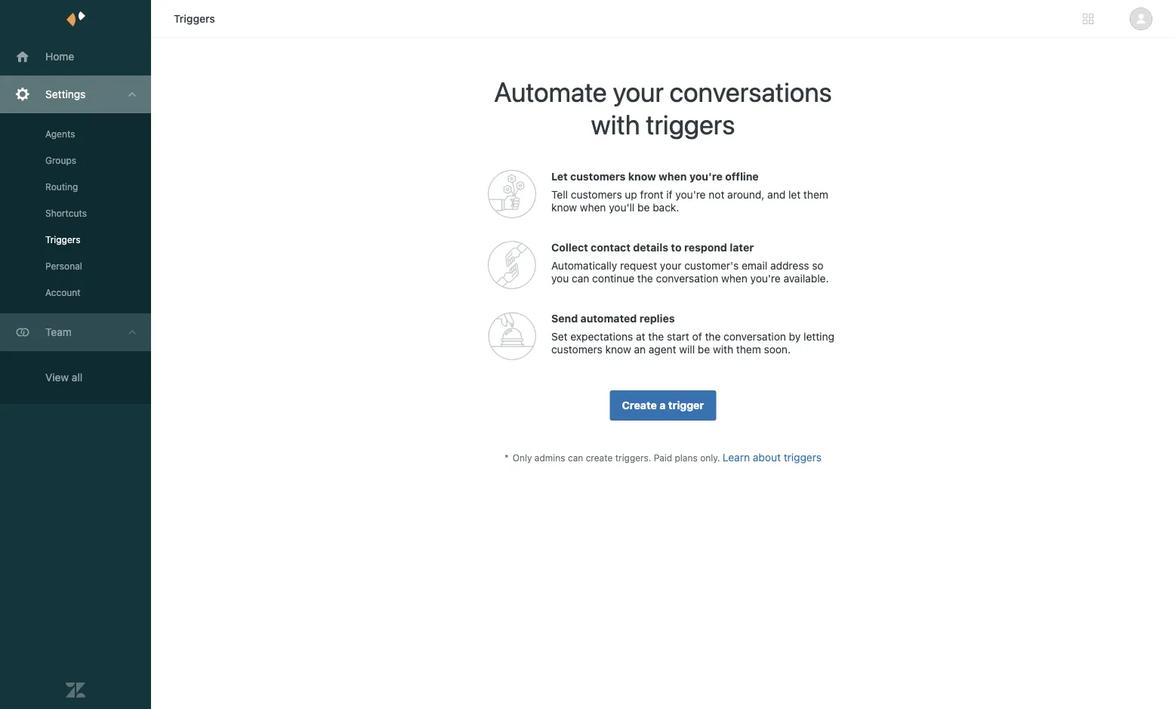 Task type: describe. For each thing, give the bounding box(es) containing it.
let
[[552, 170, 568, 183]]

learn
[[723, 451, 750, 464]]

0 vertical spatial know
[[629, 170, 657, 183]]

your inside the automate your conversations with triggers
[[613, 76, 664, 108]]

start
[[667, 331, 690, 343]]

personal
[[45, 261, 82, 272]]

contact
[[591, 241, 631, 254]]

create
[[622, 399, 657, 412]]

continue
[[593, 272, 635, 285]]

automated
[[581, 312, 637, 325]]

conversation inside send automated replies set expectations at the start of the conversation by letting customers know an agent will be with them soon.
[[724, 331, 787, 343]]

soon.
[[764, 343, 791, 356]]

to
[[671, 241, 682, 254]]

1 horizontal spatial triggers
[[784, 451, 822, 464]]

back.
[[653, 201, 680, 213]]

them inside the let customers know when you're offline tell customers up front if you're not around, and let them know when you'll be back.
[[804, 189, 829, 201]]

around,
[[728, 189, 765, 201]]

be inside the let customers know when you're offline tell customers up front if you're not around, and let them know when you'll be back.
[[638, 201, 650, 213]]

request
[[620, 260, 658, 272]]

and
[[768, 189, 786, 201]]

letting
[[804, 331, 835, 343]]

by
[[789, 331, 801, 343]]

settings
[[45, 88, 86, 101]]

if
[[667, 189, 673, 201]]

will
[[680, 343, 695, 356]]

can inside only admins can create triggers. paid plans only. learn about triggers
[[568, 453, 584, 463]]

1 vertical spatial triggers
[[45, 235, 80, 245]]

address
[[771, 260, 810, 272]]

automatically
[[552, 260, 618, 272]]

up
[[625, 189, 638, 201]]

an
[[634, 343, 646, 356]]

create a trigger
[[622, 399, 705, 412]]

email
[[742, 260, 768, 272]]

when for know
[[580, 201, 606, 213]]

only
[[513, 453, 532, 463]]

automate your conversations with triggers
[[494, 76, 833, 140]]

the right the at
[[649, 331, 664, 343]]

later
[[730, 241, 754, 254]]

triggers.
[[616, 453, 652, 463]]

front
[[641, 189, 664, 201]]

learn about triggers link
[[723, 451, 822, 464]]

know inside send automated replies set expectations at the start of the conversation by letting customers know an agent will be with them soon.
[[606, 343, 632, 356]]

view all
[[45, 371, 83, 384]]

of
[[693, 331, 703, 343]]

let customers know when you're offline tell customers up front if you're not around, and let them know when you'll be back.
[[552, 170, 829, 213]]

details
[[634, 241, 669, 254]]



Task type: locate. For each thing, give the bounding box(es) containing it.
customers left 'up'
[[571, 189, 622, 201]]

1 vertical spatial your
[[660, 260, 682, 272]]

only.
[[701, 453, 721, 463]]

about
[[753, 451, 781, 464]]

tell
[[552, 189, 568, 201]]

you'll
[[609, 201, 635, 213]]

replies
[[640, 312, 675, 325]]

agents
[[45, 129, 75, 139]]

can inside collect contact details to respond later automatically request your customer's email address so you can continue the conversation when you're available.
[[572, 272, 590, 285]]

create a trigger button
[[610, 391, 717, 421]]

1 vertical spatial customers
[[571, 189, 622, 201]]

when down later
[[722, 272, 748, 285]]

you're up not
[[690, 170, 723, 183]]

team
[[45, 326, 72, 339]]

1 horizontal spatial conversation
[[724, 331, 787, 343]]

0 vertical spatial triggers
[[174, 12, 215, 25]]

view
[[45, 371, 69, 384]]

0 vertical spatial customers
[[571, 170, 626, 183]]

your
[[613, 76, 664, 108], [660, 260, 682, 272]]

0 vertical spatial when
[[659, 170, 687, 183]]

0 horizontal spatial conversation
[[656, 272, 719, 285]]

1 horizontal spatial triggers
[[174, 12, 215, 25]]

routing
[[45, 182, 78, 192]]

account
[[45, 288, 81, 298]]

collect contact details to respond later automatically request your customer's email address so you can continue the conversation when you're available.
[[552, 241, 829, 285]]

with inside send automated replies set expectations at the start of the conversation by letting customers know an agent will be with them soon.
[[713, 343, 734, 356]]

0 vertical spatial with
[[591, 108, 640, 140]]

0 horizontal spatial triggers
[[646, 108, 736, 140]]

them inside send automated replies set expectations at the start of the conversation by letting customers know an agent will be with them soon.
[[737, 343, 762, 356]]

customers up 'up'
[[571, 170, 626, 183]]

can left create
[[568, 453, 584, 463]]

2 vertical spatial you're
[[751, 272, 781, 285]]

be
[[638, 201, 650, 213], [698, 343, 711, 356]]

1 vertical spatial conversation
[[724, 331, 787, 343]]

with inside the automate your conversations with triggers
[[591, 108, 640, 140]]

2 horizontal spatial when
[[722, 272, 748, 285]]

0 horizontal spatial with
[[591, 108, 640, 140]]

1 vertical spatial them
[[737, 343, 762, 356]]

expectations
[[571, 331, 633, 343]]

conversation down to
[[656, 272, 719, 285]]

send
[[552, 312, 578, 325]]

0 vertical spatial triggers
[[646, 108, 736, 140]]

1 horizontal spatial with
[[713, 343, 734, 356]]

1 vertical spatial you're
[[676, 189, 706, 201]]

0 horizontal spatial when
[[580, 201, 606, 213]]

groups
[[45, 155, 76, 166]]

when
[[659, 170, 687, 183], [580, 201, 606, 213], [722, 272, 748, 285]]

send automated replies set expectations at the start of the conversation by letting customers know an agent will be with them soon.
[[552, 312, 835, 356]]

with
[[591, 108, 640, 140], [713, 343, 734, 356]]

triggers up the let customers know when you're offline tell customers up front if you're not around, and let them know when you'll be back.
[[646, 108, 736, 140]]

you
[[552, 272, 569, 285]]

0 horizontal spatial be
[[638, 201, 650, 213]]

2 vertical spatial when
[[722, 272, 748, 285]]

when left you'll
[[580, 201, 606, 213]]

triggers right "about"
[[784, 451, 822, 464]]

when for details
[[722, 272, 748, 285]]

shortcuts
[[45, 208, 87, 219]]

1 vertical spatial when
[[580, 201, 606, 213]]

paid
[[654, 453, 673, 463]]

them left soon. at the right
[[737, 343, 762, 356]]

conversation left by
[[724, 331, 787, 343]]

1 horizontal spatial them
[[804, 189, 829, 201]]

you're right if
[[676, 189, 706, 201]]

triggers
[[174, 12, 215, 25], [45, 235, 80, 245]]

1 vertical spatial know
[[552, 201, 577, 213]]

your inside collect contact details to respond later automatically request your customer's email address so you can continue the conversation when you're available.
[[660, 260, 682, 272]]

when inside collect contact details to respond later automatically request your customer's email address so you can continue the conversation when you're available.
[[722, 272, 748, 285]]

1 vertical spatial with
[[713, 343, 734, 356]]

the inside collect contact details to respond later automatically request your customer's email address so you can continue the conversation when you're available.
[[638, 272, 654, 285]]

know left 'an'
[[606, 343, 632, 356]]

0 vertical spatial conversation
[[656, 272, 719, 285]]

you're inside collect contact details to respond later automatically request your customer's email address so you can continue the conversation when you're available.
[[751, 272, 781, 285]]

all
[[72, 371, 83, 384]]

2 vertical spatial know
[[606, 343, 632, 356]]

customers down send
[[552, 343, 603, 356]]

triggers inside the automate your conversations with triggers
[[646, 108, 736, 140]]

respond
[[685, 241, 728, 254]]

1 horizontal spatial be
[[698, 343, 711, 356]]

can
[[572, 272, 590, 285], [568, 453, 584, 463]]

zendesk products image
[[1084, 14, 1094, 24]]

know
[[629, 170, 657, 183], [552, 201, 577, 213], [606, 343, 632, 356]]

trigger
[[669, 399, 705, 412]]

so
[[813, 260, 824, 272]]

with up 'up'
[[591, 108, 640, 140]]

when up if
[[659, 170, 687, 183]]

agent
[[649, 343, 677, 356]]

customers
[[571, 170, 626, 183], [571, 189, 622, 201], [552, 343, 603, 356]]

0 vertical spatial you're
[[690, 170, 723, 183]]

1 horizontal spatial when
[[659, 170, 687, 183]]

admins
[[535, 453, 566, 463]]

you're down later
[[751, 272, 781, 285]]

triggers
[[646, 108, 736, 140], [784, 451, 822, 464]]

0 horizontal spatial triggers
[[45, 235, 80, 245]]

you're
[[690, 170, 723, 183], [676, 189, 706, 201], [751, 272, 781, 285]]

plans
[[675, 453, 698, 463]]

automate
[[494, 76, 607, 108]]

let
[[789, 189, 801, 201]]

home
[[45, 50, 74, 63]]

them right let at the right top of the page
[[804, 189, 829, 201]]

conversation inside collect contact details to respond later automatically request your customer's email address so you can continue the conversation when you're available.
[[656, 272, 719, 285]]

be right 'up'
[[638, 201, 650, 213]]

know down let
[[552, 201, 577, 213]]

the down details
[[638, 272, 654, 285]]

the right of
[[705, 331, 721, 343]]

the
[[638, 272, 654, 285], [649, 331, 664, 343], [705, 331, 721, 343]]

know up front
[[629, 170, 657, 183]]

1 vertical spatial triggers
[[784, 451, 822, 464]]

create
[[586, 453, 613, 463]]

2 vertical spatial customers
[[552, 343, 603, 356]]

0 vertical spatial can
[[572, 272, 590, 285]]

0 vertical spatial them
[[804, 189, 829, 201]]

offline
[[726, 170, 759, 183]]

be inside send automated replies set expectations at the start of the conversation by letting customers know an agent will be with them soon.
[[698, 343, 711, 356]]

be right will
[[698, 343, 711, 356]]

conversations
[[670, 76, 833, 108]]

a
[[660, 399, 666, 412]]

can right you
[[572, 272, 590, 285]]

0 horizontal spatial them
[[737, 343, 762, 356]]

1 vertical spatial be
[[698, 343, 711, 356]]

conversation
[[656, 272, 719, 285], [724, 331, 787, 343]]

0 vertical spatial be
[[638, 201, 650, 213]]

collect
[[552, 241, 588, 254]]

them
[[804, 189, 829, 201], [737, 343, 762, 356]]

available.
[[784, 272, 829, 285]]

only admins can create triggers. paid plans only. learn about triggers
[[513, 451, 822, 464]]

at
[[636, 331, 646, 343]]

customers inside send automated replies set expectations at the start of the conversation by letting customers know an agent will be with them soon.
[[552, 343, 603, 356]]

customer's
[[685, 260, 739, 272]]

not
[[709, 189, 725, 201]]

with right of
[[713, 343, 734, 356]]

0 vertical spatial your
[[613, 76, 664, 108]]

set
[[552, 331, 568, 343]]

1 vertical spatial can
[[568, 453, 584, 463]]



Task type: vqa. For each thing, say whether or not it's contained in the screenshot.
details
yes



